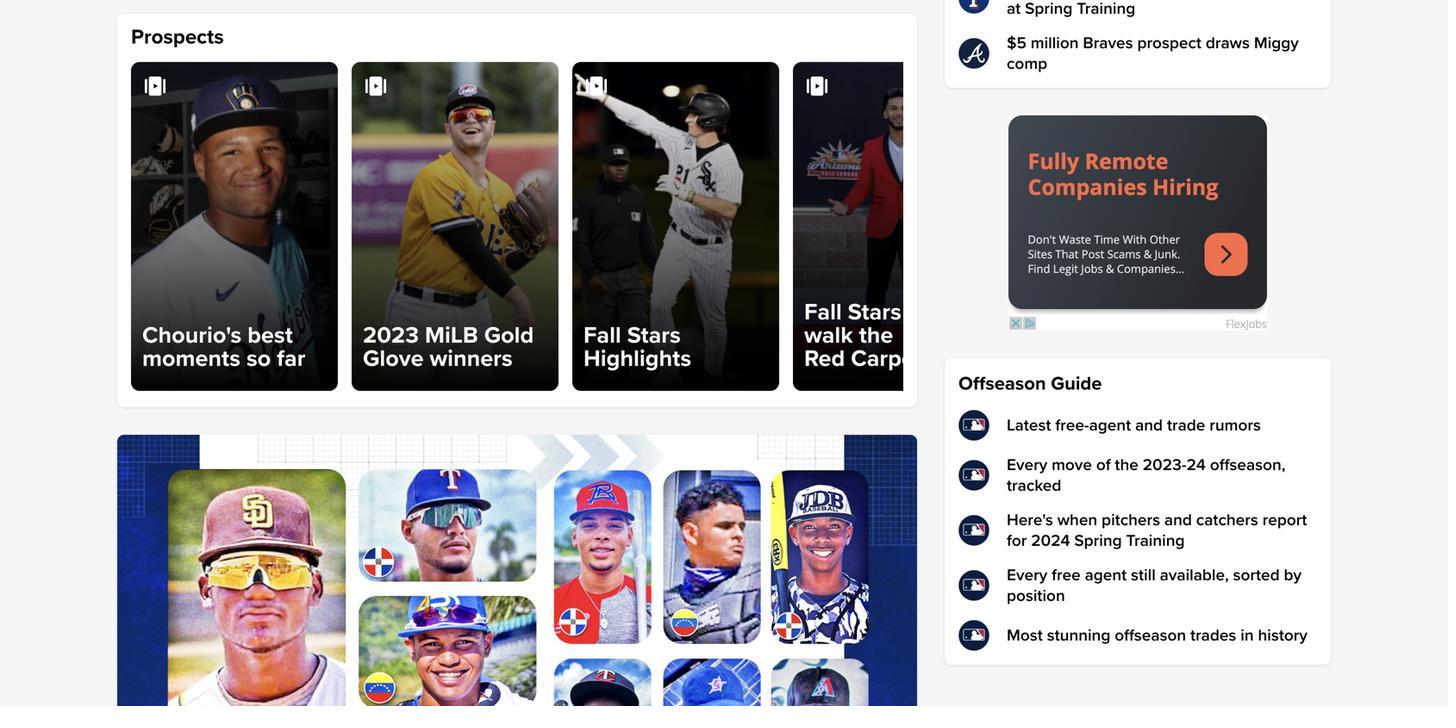Task type: vqa. For each thing, say whether or not it's contained in the screenshot.
Ball
no



Task type: describe. For each thing, give the bounding box(es) containing it.
offseason
[[1115, 626, 1186, 646]]

2023
[[363, 321, 419, 350]]

winners
[[430, 345, 513, 373]]

2023-
[[1143, 456, 1187, 475]]

$5 million braves prospect draws miggy comp
[[1007, 33, 1299, 74]]

offseason,
[[1210, 456, 1286, 475]]

2023 milb gold glove winners
[[363, 321, 534, 373]]

here's when pitchers and catchers report for 2024 spring training
[[1007, 511, 1307, 551]]

report
[[1263, 511, 1307, 531]]

fall stars highlights
[[584, 321, 691, 373]]

here's
[[1007, 511, 1053, 531]]

for
[[1007, 531, 1027, 551]]

guide
[[1051, 373, 1102, 396]]

position
[[1007, 587, 1065, 606]]

2024
[[1031, 531, 1070, 551]]

mlb image for most
[[959, 621, 990, 652]]

24
[[1187, 456, 1206, 475]]

latest free-agent and trade rumors
[[1007, 416, 1261, 436]]

tracked
[[1007, 476, 1061, 496]]

mlb image for every
[[959, 460, 990, 491]]

stunning
[[1047, 626, 1111, 646]]

best
[[247, 321, 293, 350]]

latest free-agent and trade rumors link
[[959, 410, 1317, 441]]

every move of the 2023-24 offseason, tracked
[[1007, 456, 1286, 496]]

prospects
[[131, 24, 224, 49]]

mlb image for every
[[959, 571, 990, 602]]

walk
[[804, 321, 853, 350]]

mlb image for latest
[[959, 410, 990, 441]]

chourio's
[[142, 321, 242, 350]]

every for every move of the 2023-24 offseason, tracked
[[1007, 456, 1048, 475]]

free-
[[1055, 416, 1089, 436]]

here's when pitchers and catchers report for 2024 spring training link
[[959, 510, 1317, 552]]

free
[[1052, 566, 1081, 586]]

and for catchers
[[1165, 511, 1192, 531]]

braves
[[1083, 33, 1133, 53]]

stars for walk
[[848, 298, 902, 327]]

names to know for international signing day 2024 image
[[117, 435, 917, 707]]

prospect
[[1137, 33, 1202, 53]]

pitchers
[[1102, 511, 1160, 531]]

trades
[[1190, 626, 1236, 646]]

rangers image
[[959, 0, 990, 14]]

gold
[[484, 321, 534, 350]]

million
[[1031, 33, 1079, 53]]

so
[[246, 345, 271, 373]]

fall stars walk the red carpet
[[804, 298, 922, 373]]

$5
[[1007, 33, 1027, 53]]



Task type: locate. For each thing, give the bounding box(es) containing it.
every free agent still available, sorted by position link
[[959, 565, 1317, 607]]

mlb image left position
[[959, 571, 990, 602]]

0 vertical spatial mlb image
[[959, 460, 990, 491]]

0 vertical spatial and
[[1135, 416, 1163, 436]]

advertisement element
[[1009, 116, 1267, 331]]

0 vertical spatial mlb image
[[959, 410, 990, 441]]

chourio's best moments so far
[[142, 321, 305, 373]]

catchers
[[1196, 511, 1258, 531]]

rumors
[[1210, 416, 1261, 436]]

and inside here's when pitchers and catchers report for 2024 spring training
[[1165, 511, 1192, 531]]

0 horizontal spatial and
[[1135, 416, 1163, 436]]

$5 million braves prospect draws miggy comp link
[[959, 33, 1317, 74]]

agent inside the every free agent still available, sorted by position
[[1085, 566, 1127, 586]]

agent
[[1089, 416, 1131, 436], [1085, 566, 1127, 586]]

2 every from the top
[[1007, 566, 1048, 586]]

the for walk
[[859, 321, 893, 350]]

latest
[[1007, 416, 1051, 436]]

every for every free agent still available, sorted by position
[[1007, 566, 1048, 586]]

in
[[1241, 626, 1254, 646]]

highlights
[[584, 345, 691, 373]]

1 vertical spatial mlb image
[[959, 571, 990, 602]]

1 every from the top
[[1007, 456, 1048, 475]]

1 mlb image from the top
[[959, 460, 990, 491]]

the inside fall stars walk the red carpet
[[859, 321, 893, 350]]

fall for highlights
[[584, 321, 621, 350]]

braves image
[[959, 38, 990, 69]]

2 vertical spatial mlb image
[[959, 621, 990, 652]]

trade
[[1167, 416, 1205, 436]]

1 vertical spatial mlb image
[[959, 515, 990, 547]]

0 vertical spatial the
[[859, 321, 893, 350]]

0 horizontal spatial the
[[859, 321, 893, 350]]

1 mlb image from the top
[[959, 410, 990, 441]]

by
[[1284, 566, 1302, 586]]

1 vertical spatial every
[[1007, 566, 1048, 586]]

0 vertical spatial every
[[1007, 456, 1048, 475]]

mlb image left 'tracked' in the bottom of the page
[[959, 460, 990, 491]]

mlb image
[[959, 410, 990, 441], [959, 571, 990, 602]]

stars inside "fall stars highlights"
[[627, 321, 681, 350]]

far
[[277, 345, 305, 373]]

fall inside "fall stars highlights"
[[584, 321, 621, 350]]

history
[[1258, 626, 1308, 646]]

fall
[[804, 298, 842, 327], [584, 321, 621, 350]]

the right walk
[[859, 321, 893, 350]]

every free agent still available, sorted by position
[[1007, 566, 1302, 606]]

spring
[[1074, 531, 1122, 551]]

available,
[[1160, 566, 1229, 586]]

1 vertical spatial agent
[[1085, 566, 1127, 586]]

when
[[1057, 511, 1098, 531]]

mlb image down offseason
[[959, 410, 990, 441]]

most
[[1007, 626, 1043, 646]]

miggy
[[1254, 33, 1299, 53]]

draws
[[1206, 33, 1250, 53]]

glove
[[363, 345, 424, 373]]

stars inside fall stars walk the red carpet
[[848, 298, 902, 327]]

offseason
[[959, 373, 1046, 396]]

the inside every move of the 2023-24 offseason, tracked
[[1115, 456, 1139, 475]]

2 mlb image from the top
[[959, 515, 990, 547]]

0 horizontal spatial stars
[[627, 321, 681, 350]]

agent for free-
[[1089, 416, 1131, 436]]

comp
[[1007, 54, 1047, 74]]

every move of the 2023-24 offseason, tracked link
[[959, 455, 1317, 497]]

agent for free
[[1085, 566, 1127, 586]]

mlb image inside every free agent still available, sorted by position link
[[959, 571, 990, 602]]

3 mlb image from the top
[[959, 621, 990, 652]]

mlb image
[[959, 460, 990, 491], [959, 515, 990, 547], [959, 621, 990, 652]]

and up the training at right bottom
[[1165, 511, 1192, 531]]

the right of
[[1115, 456, 1139, 475]]

moments
[[142, 345, 241, 373]]

agent down spring at the right bottom of the page
[[1085, 566, 1127, 586]]

every up position
[[1007, 566, 1048, 586]]

1 horizontal spatial the
[[1115, 456, 1139, 475]]

1 horizontal spatial stars
[[848, 298, 902, 327]]

stars for highlights
[[627, 321, 681, 350]]

every inside every move of the 2023-24 offseason, tracked
[[1007, 456, 1048, 475]]

every up 'tracked' in the bottom of the page
[[1007, 456, 1048, 475]]

of
[[1096, 456, 1111, 475]]

and for trade
[[1135, 416, 1163, 436]]

red
[[804, 345, 845, 373]]

fall inside fall stars walk the red carpet
[[804, 298, 842, 327]]

still
[[1131, 566, 1156, 586]]

the for of
[[1115, 456, 1139, 475]]

stars
[[848, 298, 902, 327], [627, 321, 681, 350]]

carpet
[[851, 345, 922, 373]]

most stunning offseason trades in history link
[[959, 621, 1317, 652]]

the
[[859, 321, 893, 350], [1115, 456, 1139, 475]]

move
[[1052, 456, 1092, 475]]

1 horizontal spatial fall
[[804, 298, 842, 327]]

and
[[1135, 416, 1163, 436], [1165, 511, 1192, 531]]

2 mlb image from the top
[[959, 571, 990, 602]]

sorted
[[1233, 566, 1280, 586]]

mlb image inside every move of the 2023-24 offseason, tracked link
[[959, 460, 990, 491]]

fall for walk
[[804, 298, 842, 327]]

most stunning offseason trades in history
[[1007, 626, 1308, 646]]

0 vertical spatial agent
[[1089, 416, 1131, 436]]

every inside the every free agent still available, sorted by position
[[1007, 566, 1048, 586]]

1 horizontal spatial and
[[1165, 511, 1192, 531]]

milb
[[425, 321, 478, 350]]

and left the trade at the bottom right of page
[[1135, 416, 1163, 436]]

mlb image left the for
[[959, 515, 990, 547]]

mlb image for here's
[[959, 515, 990, 547]]

1 vertical spatial and
[[1165, 511, 1192, 531]]

1 vertical spatial the
[[1115, 456, 1139, 475]]

offseason guide
[[959, 373, 1102, 396]]

mlb image left most
[[959, 621, 990, 652]]

0 horizontal spatial fall
[[584, 321, 621, 350]]

every
[[1007, 456, 1048, 475], [1007, 566, 1048, 586]]

training
[[1126, 531, 1185, 551]]

mlb image inside here's when pitchers and catchers report for 2024 spring training link
[[959, 515, 990, 547]]

prospects button
[[117, 19, 224, 58]]

agent up of
[[1089, 416, 1131, 436]]



